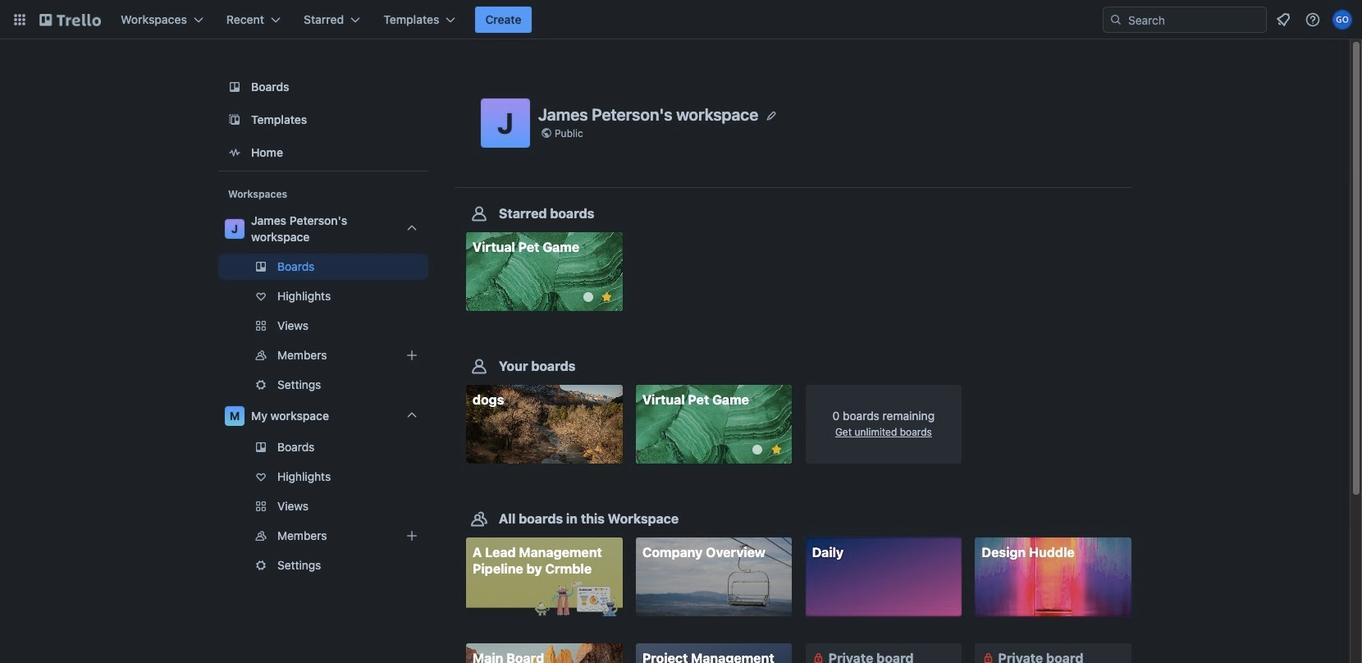 Task type: describe. For each thing, give the bounding box(es) containing it.
search image
[[1110, 13, 1123, 26]]

add image
[[402, 526, 422, 546]]

click to unstar this board. it will be removed from your starred list. image
[[770, 443, 784, 458]]

1 sm image from the left
[[811, 650, 827, 663]]

click to unstar this board. it will be removed from your starred list. image
[[600, 290, 615, 305]]

gary orlando (garyorlando) image
[[1333, 10, 1353, 30]]

open information menu image
[[1306, 11, 1322, 28]]

there is new activity on this board. image
[[753, 445, 763, 455]]

back to home image
[[39, 7, 101, 33]]



Task type: locate. For each thing, give the bounding box(es) containing it.
board image
[[225, 77, 245, 97]]

primary element
[[0, 0, 1363, 39]]

0 horizontal spatial sm image
[[811, 650, 827, 663]]

home image
[[225, 143, 245, 163]]

1 horizontal spatial sm image
[[981, 650, 997, 663]]

add image
[[402, 346, 422, 365]]

template board image
[[225, 110, 245, 130]]

0 notifications image
[[1274, 10, 1294, 30]]

sm image
[[811, 650, 827, 663], [981, 650, 997, 663]]

Search field
[[1123, 8, 1267, 31]]

there is new activity on this board. image
[[583, 292, 593, 302]]

2 sm image from the left
[[981, 650, 997, 663]]



Task type: vqa. For each thing, say whether or not it's contained in the screenshot.
Primary element
yes



